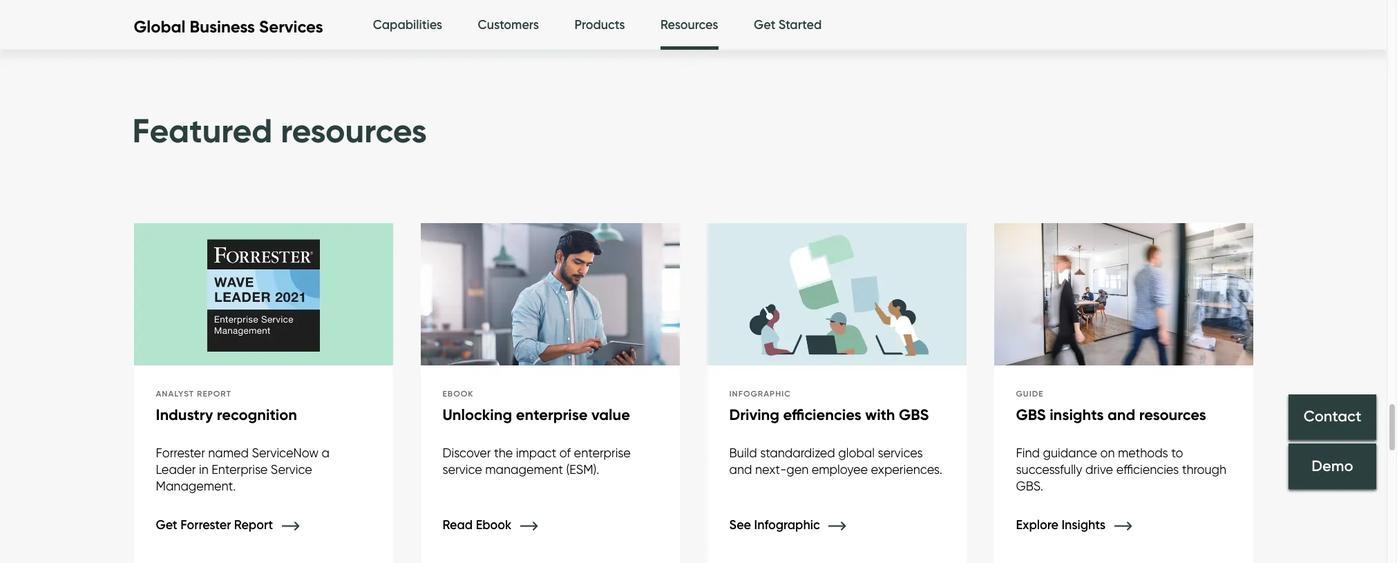 Task type: describe. For each thing, give the bounding box(es) containing it.
capabilities
[[373, 17, 442, 32]]

with
[[865, 406, 895, 425]]

unlocking enterprise value
[[443, 406, 630, 425]]

products
[[575, 17, 625, 32]]

a
[[322, 446, 330, 460]]

value
[[592, 406, 630, 425]]

find
[[1016, 446, 1040, 460]]

get forrester report
[[156, 518, 276, 533]]

industry recognition
[[156, 406, 297, 425]]

2 gbs from the left
[[1016, 406, 1046, 425]]

get forrester report link
[[156, 518, 320, 533]]

management.
[[156, 479, 236, 493]]

forrester inside 'forrester named servicenow a leader in enterprise service management.'
[[156, 446, 205, 460]]

see infographic
[[729, 518, 823, 533]]

forrester named servicenow a leader in enterprise service management.
[[156, 446, 330, 493]]

industry
[[156, 406, 213, 425]]

learn the value of enterprise service management image
[[421, 223, 680, 369]]

1 horizontal spatial resources
[[1139, 406, 1207, 425]]

successfully
[[1016, 462, 1083, 477]]

(esm).
[[566, 462, 600, 477]]

featured
[[132, 110, 272, 151]]

read
[[443, 518, 473, 533]]

featured resources
[[132, 110, 427, 151]]

build
[[729, 446, 757, 460]]

customers
[[478, 17, 539, 32]]

business
[[190, 17, 255, 37]]

get for get started
[[754, 17, 776, 32]]

demo
[[1312, 457, 1354, 475]]

explore insights link
[[1016, 518, 1152, 533]]

get started link
[[754, 0, 822, 50]]

the
[[494, 446, 513, 460]]

products link
[[575, 0, 625, 50]]

explore
[[1016, 518, 1059, 533]]

employee
[[812, 462, 868, 477]]

started
[[779, 17, 822, 32]]

customers link
[[478, 0, 539, 50]]

unlocking
[[443, 406, 512, 425]]

get started
[[754, 17, 822, 32]]

discover
[[443, 446, 491, 460]]

guidance
[[1043, 446, 1097, 460]]

named
[[208, 446, 249, 460]]

read ebook
[[443, 518, 515, 533]]

driving efficiencies with gbs
[[729, 406, 929, 425]]

1 vertical spatial forrester
[[181, 518, 231, 533]]

services
[[878, 446, 923, 460]]

resources
[[661, 17, 718, 32]]

services
[[259, 17, 323, 37]]

service
[[443, 462, 482, 477]]

enterprise
[[212, 462, 268, 477]]



Task type: vqa. For each thing, say whether or not it's contained in the screenshot.
Infographic
yes



Task type: locate. For each thing, give the bounding box(es) containing it.
and inside build standardized global services and next-gen employee experiences.
[[729, 462, 752, 477]]

capabilities link
[[373, 0, 442, 50]]

0 vertical spatial enterprise
[[516, 406, 588, 425]]

efficiencies
[[783, 406, 862, 425], [1117, 462, 1179, 477]]

contact
[[1304, 407, 1362, 426]]

see
[[729, 518, 751, 533]]

global
[[134, 17, 186, 37]]

service
[[271, 462, 312, 477]]

0 vertical spatial forrester
[[156, 446, 205, 460]]

1 vertical spatial efficiencies
[[1117, 462, 1179, 477]]

find guidance on methods to successfully drive efficiencies through gbs.
[[1016, 446, 1227, 493]]

0 vertical spatial resources
[[281, 110, 427, 151]]

1 horizontal spatial get
[[754, 17, 776, 32]]

management
[[485, 462, 563, 477]]

enterprise
[[516, 406, 588, 425], [574, 446, 631, 460]]

standardized
[[760, 446, 835, 460]]

get left started
[[754, 17, 776, 32]]

1 vertical spatial enterprise
[[574, 446, 631, 460]]

forrester wave leader 2021 image
[[134, 223, 393, 369]]

enterprise up (esm).
[[574, 446, 631, 460]]

get
[[754, 17, 776, 32], [156, 518, 177, 533]]

methods
[[1118, 446, 1168, 460]]

1 gbs from the left
[[899, 406, 929, 425]]

resources link
[[661, 0, 718, 54]]

1 horizontal spatial and
[[1108, 406, 1136, 425]]

gen
[[787, 462, 809, 477]]

efficiencies down the methods
[[1117, 462, 1179, 477]]

resources
[[281, 110, 427, 151], [1139, 406, 1207, 425]]

insights
[[1050, 406, 1104, 425]]

global
[[838, 446, 875, 460]]

0 vertical spatial efficiencies
[[783, 406, 862, 425]]

gbs up find
[[1016, 406, 1046, 425]]

0 vertical spatial get
[[754, 17, 776, 32]]

and
[[1108, 406, 1136, 425], [729, 462, 752, 477]]

gbs
[[899, 406, 929, 425], [1016, 406, 1046, 425]]

experiences.
[[871, 462, 943, 477]]

forrester
[[156, 446, 205, 460], [181, 518, 231, 533]]

1 vertical spatial resources
[[1139, 406, 1207, 425]]

0 horizontal spatial efficiencies
[[783, 406, 862, 425]]

recognition
[[217, 406, 297, 425]]

drive
[[1086, 462, 1113, 477]]

discover the impact of enterprise service management (esm).
[[443, 446, 631, 477]]

in
[[199, 462, 209, 477]]

high-level guidance on gbs for business leaders image
[[994, 223, 1253, 369]]

infographic
[[754, 518, 820, 533]]

of
[[560, 446, 571, 460]]

0 horizontal spatial resources
[[281, 110, 427, 151]]

efficiencies up the standardized
[[783, 406, 862, 425]]

efficiencies inside find guidance on methods to successfully drive efficiencies through gbs.
[[1117, 462, 1179, 477]]

report
[[234, 518, 273, 533]]

see infographic link
[[729, 518, 867, 533]]

gbs right with
[[899, 406, 929, 425]]

1 vertical spatial and
[[729, 462, 752, 477]]

leadership insights on winning with gbs image
[[707, 223, 966, 369]]

servicenow
[[252, 446, 319, 460]]

to
[[1172, 446, 1183, 460]]

and up on on the bottom of the page
[[1108, 406, 1136, 425]]

global business services
[[134, 17, 323, 37]]

0 vertical spatial and
[[1108, 406, 1136, 425]]

gbs.
[[1016, 479, 1043, 493]]

read ebook link
[[443, 518, 558, 533]]

driving
[[729, 406, 780, 425]]

forrester up the leader
[[156, 446, 205, 460]]

leader
[[156, 462, 196, 477]]

0 horizontal spatial get
[[156, 518, 177, 533]]

build standardized global services and next-gen employee experiences.
[[729, 446, 943, 477]]

1 horizontal spatial efficiencies
[[1117, 462, 1179, 477]]

gbs insights and resources
[[1016, 406, 1207, 425]]

forrester down "management."
[[181, 518, 231, 533]]

impact
[[516, 446, 557, 460]]

and down build
[[729, 462, 752, 477]]

on
[[1101, 446, 1115, 460]]

enterprise up of
[[516, 406, 588, 425]]

insights
[[1062, 518, 1106, 533]]

ebook
[[476, 518, 512, 533]]

0 horizontal spatial and
[[729, 462, 752, 477]]

1 horizontal spatial gbs
[[1016, 406, 1046, 425]]

get for get forrester report
[[156, 518, 177, 533]]

explore insights
[[1016, 518, 1109, 533]]

through
[[1182, 462, 1227, 477]]

get down "management."
[[156, 518, 177, 533]]

next-
[[755, 462, 787, 477]]

0 horizontal spatial gbs
[[899, 406, 929, 425]]

enterprise inside discover the impact of enterprise service management (esm).
[[574, 446, 631, 460]]

1 vertical spatial get
[[156, 518, 177, 533]]

contact link
[[1289, 394, 1377, 440]]

demo link
[[1289, 443, 1377, 489]]



